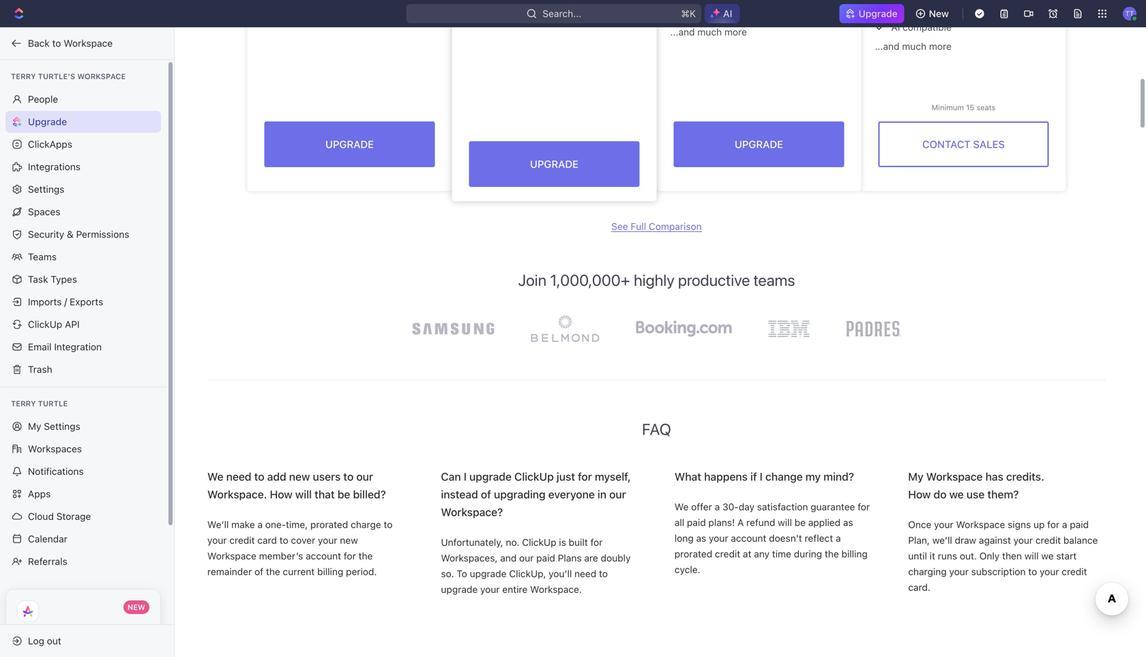 Task type: vqa. For each thing, say whether or not it's contained in the screenshot.
billing within 'WE'LL MAKE A ONE-TIME, PRORATED CHARGE TO YOUR CREDIT CARD TO COVER YOUR NEW WORKSPACE MEMBER'S ACCOUNT FOR THE REMAINDER OF THE CURRENT BILLING PERIOD.'
yes



Task type: locate. For each thing, give the bounding box(es) containing it.
the down member's
[[266, 566, 280, 577]]

0 vertical spatial we
[[950, 488, 964, 501]]

to left add
[[254, 470, 264, 483]]

account inside we'll make a one-time, prorated charge to your credit card to cover your new workspace member's account for the remainder of the current billing period.
[[306, 550, 341, 562]]

paid
[[687, 517, 706, 528], [1070, 519, 1089, 530], [536, 552, 555, 564]]

we up all
[[675, 501, 689, 513]]

prorated inside we'll make a one-time, prorated charge to your credit card to cover your new workspace member's account for the remainder of the current billing period.
[[310, 519, 348, 530]]

0 horizontal spatial we
[[207, 470, 224, 483]]

new down charge on the bottom left of page
[[340, 535, 358, 546]]

paid inside unfortunately, no. clickup is built for workspaces, and our paid plans are doubly so. to upgrade clickup, you'll need to upgrade your entire workspace.
[[536, 552, 555, 564]]

to right charge on the bottom left of page
[[384, 519, 393, 530]]

1 vertical spatial workspace.
[[530, 584, 582, 595]]

clickup
[[28, 319, 62, 330], [515, 470, 554, 483], [522, 537, 557, 548]]

teams
[[28, 251, 57, 262]]

upgrade link down people link
[[5, 111, 161, 133]]

1 horizontal spatial i
[[760, 470, 763, 483]]

make
[[231, 519, 255, 530]]

workspace up "remainder"
[[207, 550, 256, 562]]

plans
[[558, 552, 582, 564]]

1 horizontal spatial workspace.
[[530, 584, 582, 595]]

new right add
[[289, 470, 310, 483]]

0 vertical spatial more
[[725, 26, 747, 38]]

as down guarantee
[[843, 517, 853, 528]]

a inside we'll make a one-time, prorated charge to your credit card to cover your new workspace member's account for the remainder of the current billing period.
[[258, 519, 263, 530]]

workspace.
[[207, 488, 267, 501], [530, 584, 582, 595]]

workspace inside we'll make a one-time, prorated charge to your credit card to cover your new workspace member's account for the remainder of the current billing period.
[[207, 550, 256, 562]]

1 horizontal spatial ai
[[892, 22, 900, 33]]

clickup up the upgrading
[[515, 470, 554, 483]]

padres logo image
[[840, 314, 908, 343]]

upgrade up the upgrading
[[470, 470, 512, 483]]

a up the balance at the bottom right of page
[[1062, 519, 1068, 530]]

for inside unfortunately, no. clickup is built for workspaces, and our paid plans are doubly so. to upgrade clickup, you'll need to upgrade your entire workspace.
[[591, 537, 603, 548]]

samsung logo image
[[406, 316, 501, 342]]

new
[[929, 8, 949, 19], [127, 603, 145, 612]]

as right long
[[696, 533, 706, 544]]

0 horizontal spatial billing
[[317, 566, 343, 577]]

cycle.
[[675, 564, 701, 575]]

...and much more down ai 'button'
[[670, 26, 747, 38]]

my down terry turtle
[[28, 421, 41, 432]]

for right just
[[578, 470, 592, 483]]

1 horizontal spatial new
[[929, 8, 949, 19]]

ai left compatible
[[892, 22, 900, 33]]

credit
[[229, 535, 255, 546], [1036, 535, 1061, 546], [715, 548, 741, 560], [1062, 566, 1087, 577]]

we inside we offer a 30-day satisfaction guarantee for all paid plans! a refund will be applied as long as your account doesn't reflect a prorated credit at any time during the billing cycle.
[[675, 501, 689, 513]]

1 how from the left
[[270, 488, 293, 501]]

your down we'll
[[207, 535, 227, 546]]

paid down offer
[[687, 517, 706, 528]]

for for can i upgrade clickup just for myself, instead of upgrading everyone in our workspace?
[[578, 470, 592, 483]]

my up once
[[908, 470, 924, 483]]

we up we'll
[[207, 470, 224, 483]]

charge
[[351, 519, 381, 530]]

0 vertical spatial ...and much more
[[670, 26, 747, 38]]

settings up workspaces
[[44, 421, 80, 432]]

our inside we need to add new users to our workspace. how will that be billed?
[[356, 470, 373, 483]]

minimum
[[932, 103, 964, 112]]

will up doesn't at right
[[778, 517, 792, 528]]

do
[[934, 488, 947, 501]]

new inside we need to add new users to our workspace. how will that be billed?
[[289, 470, 310, 483]]

charging
[[908, 566, 947, 577]]

a
[[738, 517, 744, 528]]

during
[[794, 548, 822, 560]]

0 horizontal spatial upgrade link
[[5, 111, 161, 133]]

email integration link
[[5, 336, 161, 358]]

account up at on the bottom of page
[[731, 533, 767, 544]]

card.
[[908, 582, 931, 593]]

i right if
[[760, 470, 763, 483]]

i right the can
[[464, 470, 467, 483]]

upgrade
[[859, 8, 898, 19], [28, 116, 67, 127], [325, 138, 374, 150], [735, 138, 783, 150], [530, 158, 579, 170]]

prorated inside we offer a 30-day satisfaction guarantee for all paid plans! a refund will be applied as long as your account doesn't reflect a prorated credit at any time during the billing cycle.
[[675, 548, 713, 560]]

...and much more
[[670, 26, 747, 38], [875, 41, 952, 52]]

0 vertical spatial ...and
[[670, 26, 695, 38]]

1 horizontal spatial will
[[778, 517, 792, 528]]

we left start
[[1042, 550, 1054, 562]]

the down reflect
[[825, 548, 839, 560]]

log out button
[[5, 630, 162, 652]]

tt
[[1126, 9, 1134, 17]]

the inside we offer a 30-day satisfaction guarantee for all paid plans! a refund will be applied as long as your account doesn't reflect a prorated credit at any time during the billing cycle.
[[825, 548, 839, 560]]

settings up spaces
[[28, 184, 64, 195]]

1 vertical spatial much
[[902, 41, 927, 52]]

0 horizontal spatial paid
[[536, 552, 555, 564]]

0 vertical spatial my
[[28, 421, 41, 432]]

1 horizontal spatial we
[[675, 501, 689, 513]]

a left 30-
[[715, 501, 720, 513]]

the up the period.
[[359, 550, 373, 562]]

0 vertical spatial our
[[356, 470, 373, 483]]

0 vertical spatial prorated
[[310, 519, 348, 530]]

paid inside we offer a 30-day satisfaction guarantee for all paid plans! a refund will be applied as long as your account doesn't reflect a prorated credit at any time during the billing cycle.
[[687, 517, 706, 528]]

2 vertical spatial our
[[519, 552, 534, 564]]

terry
[[11, 72, 36, 81], [11, 399, 36, 408]]

1 vertical spatial be
[[795, 517, 806, 528]]

to right subscription
[[1029, 566, 1037, 577]]

15
[[966, 103, 975, 112]]

2 horizontal spatial our
[[609, 488, 626, 501]]

comparison
[[649, 221, 702, 232]]

calendar link
[[5, 528, 161, 550]]

workspace inside back to workspace button
[[64, 38, 113, 49]]

1 horizontal spatial billing
[[842, 548, 868, 560]]

a left one-
[[258, 519, 263, 530]]

a
[[715, 501, 720, 513], [258, 519, 263, 530], [1062, 519, 1068, 530], [836, 533, 841, 544]]

0 horizontal spatial our
[[356, 470, 373, 483]]

to up member's
[[280, 535, 288, 546]]

1 horizontal spatial account
[[731, 533, 767, 544]]

people link
[[5, 88, 161, 110]]

billing left the period.
[[317, 566, 343, 577]]

1 horizontal spatial how
[[908, 488, 931, 501]]

of inside we'll make a one-time, prorated charge to your credit card to cover your new workspace member's account for the remainder of the current billing period.
[[255, 566, 263, 577]]

contact sales
[[923, 138, 1005, 150]]

1 horizontal spatial we
[[1042, 550, 1054, 562]]

current
[[283, 566, 315, 577]]

credit inside we'll make a one-time, prorated charge to your credit card to cover your new workspace member's account for the remainder of the current billing period.
[[229, 535, 255, 546]]

0 vertical spatial be
[[338, 488, 350, 501]]

...and down ai compatible
[[875, 41, 900, 52]]

your down plans!
[[709, 533, 728, 544]]

join
[[518, 271, 547, 289]]

0 vertical spatial terry
[[11, 72, 36, 81]]

0 vertical spatial billing
[[842, 548, 868, 560]]

0 horizontal spatial i
[[464, 470, 467, 483]]

highly
[[634, 271, 675, 289]]

upgrade down to
[[441, 584, 478, 595]]

clickup,
[[509, 568, 546, 579]]

0 horizontal spatial will
[[295, 488, 312, 501]]

integrations
[[28, 161, 81, 172]]

1 vertical spatial our
[[609, 488, 626, 501]]

2 i from the left
[[760, 470, 763, 483]]

0 horizontal spatial much
[[698, 26, 722, 38]]

to down doubly
[[599, 568, 608, 579]]

ai for ai compatible
[[892, 22, 900, 33]]

1 vertical spatial upgrade
[[470, 568, 507, 579]]

much down ai compatible
[[902, 41, 927, 52]]

workspaces
[[28, 443, 82, 454]]

1 horizontal spatial of
[[481, 488, 491, 501]]

for inside can i upgrade clickup just for myself, instead of upgrading everyone in our workspace?
[[578, 470, 592, 483]]

0 vertical spatial new
[[289, 470, 310, 483]]

how left do
[[908, 488, 931, 501]]

paid for can i upgrade clickup just for myself, instead of upgrading everyone in our workspace?
[[536, 552, 555, 564]]

for up the period.
[[344, 550, 356, 562]]

my inside my workspace has credits. how do we use them?
[[908, 470, 924, 483]]

workspace
[[64, 38, 113, 49], [77, 72, 126, 81], [927, 470, 983, 483], [956, 519, 1005, 530], [207, 550, 256, 562]]

1 horizontal spatial ...and
[[875, 41, 900, 52]]

workspaces,
[[441, 552, 498, 564]]

0 vertical spatial ai
[[723, 8, 733, 19]]

0 vertical spatial as
[[843, 517, 853, 528]]

teams link
[[5, 246, 161, 268]]

1 horizontal spatial prorated
[[675, 548, 713, 560]]

your inside unfortunately, no. clickup is built for workspaces, and our paid plans are doubly so. to upgrade clickup, you'll need to upgrade your entire workspace.
[[480, 584, 500, 595]]

if
[[751, 470, 757, 483]]

workspace. up "make"
[[207, 488, 267, 501]]

ai right ⌘k
[[723, 8, 733, 19]]

be inside we offer a 30-day satisfaction guarantee for all paid plans! a refund will be applied as long as your account doesn't reflect a prorated credit at any time during the billing cycle.
[[795, 517, 806, 528]]

see full comparison
[[612, 221, 702, 232]]

them?
[[988, 488, 1019, 501]]

ai
[[723, 8, 733, 19], [892, 22, 900, 33]]

back
[[28, 38, 50, 49]]

0 vertical spatial need
[[226, 470, 251, 483]]

1 horizontal spatial more
[[929, 41, 952, 52]]

1 vertical spatial more
[[929, 41, 952, 52]]

0 horizontal spatial account
[[306, 550, 341, 562]]

0 horizontal spatial ...and
[[670, 26, 695, 38]]

security & permissions
[[28, 229, 129, 240]]

1 vertical spatial prorated
[[675, 548, 713, 560]]

1 horizontal spatial new
[[340, 535, 358, 546]]

be up doesn't at right
[[795, 517, 806, 528]]

credit inside we offer a 30-day satisfaction guarantee for all paid plans! a refund will be applied as long as your account doesn't reflect a prorated credit at any time during the billing cycle.
[[715, 548, 741, 560]]

for right guarantee
[[858, 501, 870, 513]]

0 horizontal spatial my
[[28, 421, 41, 432]]

2 horizontal spatial will
[[1025, 550, 1039, 562]]

we right do
[[950, 488, 964, 501]]

1 vertical spatial ...and much more
[[875, 41, 952, 52]]

0 horizontal spatial prorated
[[310, 519, 348, 530]]

0 horizontal spatial the
[[266, 566, 280, 577]]

1 horizontal spatial the
[[359, 550, 373, 562]]

workspace up people link
[[77, 72, 126, 81]]

1 i from the left
[[464, 470, 467, 483]]

credits.
[[1007, 470, 1045, 483]]

will right then
[[1025, 550, 1039, 562]]

0 horizontal spatial as
[[696, 533, 706, 544]]

upgrade down the workspaces,
[[470, 568, 507, 579]]

minimum 15 seats
[[932, 103, 996, 112]]

for for once your workspace signs up for a paid plan, we'll draw against your credit balance until it runs out. only then will we start charging your subscription to your credit card.
[[1048, 519, 1060, 530]]

out.
[[960, 550, 977, 562]]

for inside once your workspace signs up for a paid plan, we'll draw against your credit balance until it runs out. only then will we start charging your subscription to your credit card.
[[1048, 519, 1060, 530]]

0 vertical spatial account
[[731, 533, 767, 544]]

your left "entire"
[[480, 584, 500, 595]]

0 vertical spatial much
[[698, 26, 722, 38]]

our inside unfortunately, no. clickup is built for workspaces, and our paid plans are doubly so. to upgrade clickup, you'll need to upgrade your entire workspace.
[[519, 552, 534, 564]]

1 vertical spatial we
[[1042, 550, 1054, 562]]

prorated up cover
[[310, 519, 348, 530]]

we inside once your workspace signs up for a paid plan, we'll draw against your credit balance until it runs out. only then will we start charging your subscription to your credit card.
[[1042, 550, 1054, 562]]

apps
[[28, 488, 51, 500]]

of inside can i upgrade clickup just for myself, instead of upgrading everyone in our workspace?
[[481, 488, 491, 501]]

my for my settings
[[28, 421, 41, 432]]

doesn't
[[769, 533, 802, 544]]

api
[[65, 319, 80, 330]]

1 vertical spatial account
[[306, 550, 341, 562]]

billing right during
[[842, 548, 868, 560]]

workspace up against
[[956, 519, 1005, 530]]

1 horizontal spatial be
[[795, 517, 806, 528]]

1 vertical spatial clickup
[[515, 470, 554, 483]]

need down are
[[575, 568, 597, 579]]

much down ai 'button'
[[698, 26, 722, 38]]

new up compatible
[[929, 8, 949, 19]]

unfortunately,
[[441, 537, 503, 548]]

0 horizontal spatial how
[[270, 488, 293, 501]]

need
[[226, 470, 251, 483], [575, 568, 597, 579]]

2 terry from the top
[[11, 399, 36, 408]]

for for unfortunately, no. clickup is built for workspaces, and our paid plans are doubly so. to upgrade clickup, you'll need to upgrade your entire workspace.
[[591, 537, 603, 548]]

ibm logo image
[[762, 314, 816, 344]]

the
[[825, 548, 839, 560], [359, 550, 373, 562], [266, 566, 280, 577]]

2 vertical spatial upgrade
[[441, 584, 478, 595]]

log
[[28, 635, 44, 647]]

0 vertical spatial we
[[207, 470, 224, 483]]

back to workspace button
[[5, 32, 162, 54]]

need inside we need to add new users to our workspace. how will that be billed?
[[226, 470, 251, 483]]

workspace inside my workspace has credits. how do we use them?
[[927, 470, 983, 483]]

we inside we need to add new users to our workspace. how will that be billed?
[[207, 470, 224, 483]]

0 horizontal spatial need
[[226, 470, 251, 483]]

0 vertical spatial workspace.
[[207, 488, 267, 501]]

workspace for to
[[64, 38, 113, 49]]

how down add
[[270, 488, 293, 501]]

is
[[559, 537, 566, 548]]

1 horizontal spatial paid
[[687, 517, 706, 528]]

0 horizontal spatial be
[[338, 488, 350, 501]]

1 vertical spatial my
[[908, 470, 924, 483]]

will left that
[[295, 488, 312, 501]]

new up the log out button
[[127, 603, 145, 612]]

ai inside ai 'button'
[[723, 8, 733, 19]]

1 vertical spatial ...and
[[875, 41, 900, 52]]

paid up you'll on the left bottom
[[536, 552, 555, 564]]

1 horizontal spatial our
[[519, 552, 534, 564]]

compatible
[[903, 22, 952, 33]]

balance
[[1064, 535, 1098, 546]]

how inside we need to add new users to our workspace. how will that be billed?
[[270, 488, 293, 501]]

for up are
[[591, 537, 603, 548]]

more down compatible
[[929, 41, 952, 52]]

be right that
[[338, 488, 350, 501]]

1 vertical spatial terry
[[11, 399, 36, 408]]

upgrade link left new button
[[840, 4, 905, 23]]

terry for my settings
[[11, 399, 36, 408]]

billing inside we offer a 30-day satisfaction guarantee for all paid plans! a refund will be applied as long as your account doesn't reflect a prorated credit at any time during the billing cycle.
[[842, 548, 868, 560]]

then
[[1002, 550, 1022, 562]]

back to workspace
[[28, 38, 113, 49]]

1 vertical spatial will
[[778, 517, 792, 528]]

of down member's
[[255, 566, 263, 577]]

0 horizontal spatial of
[[255, 566, 263, 577]]

what happens if i change my mind?
[[675, 470, 854, 483]]

our up billed?
[[356, 470, 373, 483]]

2 horizontal spatial the
[[825, 548, 839, 560]]

log out
[[28, 635, 61, 647]]

1 horizontal spatial need
[[575, 568, 597, 579]]

billing
[[842, 548, 868, 560], [317, 566, 343, 577]]

paid for what happens if i change my mind?
[[687, 517, 706, 528]]

account down cover
[[306, 550, 341, 562]]

paid up the balance at the bottom right of page
[[1070, 519, 1089, 530]]

...and down ⌘k
[[670, 26, 695, 38]]

...and much more down ai compatible
[[875, 41, 952, 52]]

a right reflect
[[836, 533, 841, 544]]

0 horizontal spatial new
[[289, 470, 310, 483]]

we'll make a one-time, prorated charge to your credit card to cover your new workspace member's account for the remainder of the current billing period.
[[207, 519, 393, 577]]

2 how from the left
[[908, 488, 931, 501]]

1 terry from the top
[[11, 72, 36, 81]]

credit down "make"
[[229, 535, 255, 546]]

new inside button
[[929, 8, 949, 19]]

ai compatible
[[892, 22, 952, 33]]

everyone
[[548, 488, 595, 501]]

0 vertical spatial new
[[929, 8, 949, 19]]

2 horizontal spatial paid
[[1070, 519, 1089, 530]]

prorated
[[310, 519, 348, 530], [675, 548, 713, 560]]

for inside we offer a 30-day satisfaction guarantee for all paid plans! a refund will be applied as long as your account doesn't reflect a prorated credit at any time during the billing cycle.
[[858, 501, 870, 513]]

refund
[[747, 517, 775, 528]]

2 vertical spatial will
[[1025, 550, 1039, 562]]

0 horizontal spatial ai
[[723, 8, 733, 19]]

our inside can i upgrade clickup just for myself, instead of upgrading everyone in our workspace?
[[609, 488, 626, 501]]

prorated up cycle.
[[675, 548, 713, 560]]

workspace up do
[[927, 470, 983, 483]]

we
[[207, 470, 224, 483], [675, 501, 689, 513]]

0 vertical spatial upgrade
[[470, 470, 512, 483]]

credit left at on the bottom of page
[[715, 548, 741, 560]]

workspace. down you'll on the left bottom
[[530, 584, 582, 595]]

our
[[356, 470, 373, 483], [609, 488, 626, 501], [519, 552, 534, 564]]

terry up people
[[11, 72, 36, 81]]

1 horizontal spatial much
[[902, 41, 927, 52]]

it
[[930, 550, 936, 562]]

for right up
[[1048, 519, 1060, 530]]

need left add
[[226, 470, 251, 483]]

terry left turtle
[[11, 399, 36, 408]]

can i upgrade clickup just for myself, instead of upgrading everyone in our workspace?
[[441, 470, 631, 519]]

more down ai 'button'
[[725, 26, 747, 38]]

of up workspace?
[[481, 488, 491, 501]]

1 vertical spatial we
[[675, 501, 689, 513]]

1 vertical spatial new
[[340, 535, 358, 546]]

clickup down imports
[[28, 319, 62, 330]]

1 vertical spatial of
[[255, 566, 263, 577]]

1 horizontal spatial my
[[908, 470, 924, 483]]

full
[[631, 221, 646, 232]]

happens
[[704, 470, 748, 483]]

i
[[464, 470, 467, 483], [760, 470, 763, 483]]

clickup left is
[[522, 537, 557, 548]]

our up clickup,
[[519, 552, 534, 564]]

workspace inside once your workspace signs up for a paid plan, we'll draw against your credit balance until it runs out. only then will we start charging your subscription to your credit card.
[[956, 519, 1005, 530]]

to right back
[[52, 38, 61, 49]]

a inside once your workspace signs up for a paid plan, we'll draw against your credit balance until it runs out. only then will we start charging your subscription to your credit card.
[[1062, 519, 1068, 530]]

0 horizontal spatial we
[[950, 488, 964, 501]]

our right in at right
[[609, 488, 626, 501]]

workspace up terry turtle's workspace
[[64, 38, 113, 49]]

1 vertical spatial billing
[[317, 566, 343, 577]]



Task type: describe. For each thing, give the bounding box(es) containing it.
plans!
[[709, 517, 735, 528]]

we'll
[[207, 519, 229, 530]]

to inside button
[[52, 38, 61, 49]]

30-
[[723, 501, 739, 513]]

just
[[557, 470, 575, 483]]

one-
[[265, 519, 286, 530]]

search...
[[543, 8, 582, 19]]

once your workspace signs up for a paid plan, we'll draw against your credit balance until it runs out. only then will we start charging your subscription to your credit card.
[[908, 519, 1098, 593]]

upgrade inside can i upgrade clickup just for myself, instead of upgrading everyone in our workspace?
[[470, 470, 512, 483]]

period.
[[346, 566, 377, 577]]

1 horizontal spatial as
[[843, 517, 853, 528]]

unfortunately, no. clickup is built for workspaces, and our paid plans are doubly so. to upgrade clickup, you'll need to upgrade your entire workspace.
[[441, 537, 631, 595]]

i inside can i upgrade clickup just for myself, instead of upgrading everyone in our workspace?
[[464, 470, 467, 483]]

users
[[313, 470, 341, 483]]

security
[[28, 229, 64, 240]]

booking logo image
[[629, 314, 739, 344]]

productive
[[678, 271, 750, 289]]

clickapps
[[28, 139, 72, 150]]

account inside we offer a 30-day satisfaction guarantee for all paid plans! a refund will be applied as long as your account doesn't reflect a prorated credit at any time during the billing cycle.
[[731, 533, 767, 544]]

belmond logo image
[[524, 308, 606, 349]]

your down out.
[[950, 566, 969, 577]]

any
[[754, 548, 770, 560]]

add
[[267, 470, 286, 483]]

workspace for turtle's
[[77, 72, 126, 81]]

change
[[766, 470, 803, 483]]

will inside once your workspace signs up for a paid plan, we'll draw against your credit balance until it runs out. only then will we start charging your subscription to your credit card.
[[1025, 550, 1039, 562]]

my settings
[[28, 421, 80, 432]]

time
[[772, 548, 792, 560]]

0 vertical spatial clickup
[[28, 319, 62, 330]]

will inside we need to add new users to our workspace. how will that be billed?
[[295, 488, 312, 501]]

clickup api link
[[5, 314, 161, 335]]

satisfaction
[[757, 501, 808, 513]]

my for my workspace has credits. how do we use them?
[[908, 470, 924, 483]]

clickup inside unfortunately, no. clickup is built for workspaces, and our paid plans are doubly so. to upgrade clickup, you'll need to upgrade your entire workspace.
[[522, 537, 557, 548]]

ai button
[[705, 4, 740, 23]]

be inside we need to add new users to our workspace. how will that be billed?
[[338, 488, 350, 501]]

so.
[[441, 568, 454, 579]]

plan,
[[908, 535, 930, 546]]

in
[[598, 488, 607, 501]]

credit down start
[[1062, 566, 1087, 577]]

we inside my workspace has credits. how do we use them?
[[950, 488, 964, 501]]

start
[[1057, 550, 1077, 562]]

has
[[986, 470, 1004, 483]]

workspace. inside unfortunately, no. clickup is built for workspaces, and our paid plans are doubly so. to upgrade clickup, you'll need to upgrade your entire workspace.
[[530, 584, 582, 595]]

upgrading
[[494, 488, 546, 501]]

credit down up
[[1036, 535, 1061, 546]]

billing inside we'll make a one-time, prorated charge to your credit card to cover your new workspace member's account for the remainder of the current billing period.
[[317, 566, 343, 577]]

draw
[[955, 535, 977, 546]]

my
[[806, 470, 821, 483]]

storage
[[56, 511, 91, 522]]

workspace for your
[[956, 519, 1005, 530]]

applied
[[808, 517, 841, 528]]

instead
[[441, 488, 478, 501]]

new button
[[910, 3, 957, 25]]

1 vertical spatial new
[[127, 603, 145, 612]]

guarantee
[[811, 501, 855, 513]]

imports / exports link
[[5, 291, 161, 313]]

billed?
[[353, 488, 386, 501]]

spaces
[[28, 206, 60, 217]]

apps link
[[5, 483, 161, 505]]

we for we need to add new users to our workspace. how will that be billed?
[[207, 470, 224, 483]]

subscription
[[972, 566, 1026, 577]]

0 vertical spatial settings
[[28, 184, 64, 195]]

imports / exports
[[28, 296, 103, 307]]

your down start
[[1040, 566, 1059, 577]]

faq
[[642, 420, 671, 439]]

sales
[[973, 138, 1005, 150]]

terry for people
[[11, 72, 36, 81]]

will inside we offer a 30-day satisfaction guarantee for all paid plans! a refund will be applied as long as your account doesn't reflect a prorated credit at any time during the billing cycle.
[[778, 517, 792, 528]]

imports
[[28, 296, 62, 307]]

new inside we'll make a one-time, prorated charge to your credit card to cover your new workspace member's account for the remainder of the current billing period.
[[340, 535, 358, 546]]

1,000,000+
[[550, 271, 630, 289]]

need inside unfortunately, no. clickup is built for workspaces, and our paid plans are doubly so. to upgrade clickup, you'll need to upgrade your entire workspace.
[[575, 568, 597, 579]]

0 horizontal spatial more
[[725, 26, 747, 38]]

that
[[315, 488, 335, 501]]

mind?
[[824, 470, 854, 483]]

your down signs
[[1014, 535, 1033, 546]]

member's
[[259, 550, 303, 562]]

turtle's
[[38, 72, 75, 81]]

calendar
[[28, 533, 67, 545]]

workspace. inside we need to add new users to our workspace. how will that be billed?
[[207, 488, 267, 501]]

0 vertical spatial upgrade link
[[840, 4, 905, 23]]

notifications link
[[5, 461, 161, 482]]

your right cover
[[318, 535, 337, 546]]

workspaces link
[[5, 438, 161, 460]]

notifications
[[28, 466, 84, 477]]

terry turtle's workspace
[[11, 72, 126, 81]]

workspace?
[[441, 506, 503, 519]]

turtle
[[38, 399, 68, 408]]

task
[[28, 274, 48, 285]]

long
[[675, 533, 694, 544]]

your inside we offer a 30-day satisfaction guarantee for all paid plans! a refund will be applied as long as your account doesn't reflect a prorated credit at any time during the billing cycle.
[[709, 533, 728, 544]]

we offer a 30-day satisfaction guarantee for all paid plans! a refund will be applied as long as your account doesn't reflect a prorated credit at any time during the billing cycle.
[[675, 501, 870, 575]]

entire
[[502, 584, 528, 595]]

ai for ai
[[723, 8, 733, 19]]

and
[[500, 552, 517, 564]]

paid inside once your workspace signs up for a paid plan, we'll draw against your credit balance until it runs out. only then will we start charging your subscription to your credit card.
[[1070, 519, 1089, 530]]

for inside we'll make a one-time, prorated charge to your credit card to cover your new workspace member's account for the remainder of the current billing period.
[[344, 550, 356, 562]]

contact
[[923, 138, 971, 150]]

1 vertical spatial upgrade link
[[5, 111, 161, 133]]

my settings link
[[5, 416, 161, 437]]

up
[[1034, 519, 1045, 530]]

no.
[[506, 537, 520, 548]]

join 1,000,000+ highly productive teams
[[518, 271, 795, 289]]

to inside once your workspace signs up for a paid plan, we'll draw against your credit balance until it runs out. only then will we start charging your subscription to your credit card.
[[1029, 566, 1037, 577]]

security & permissions link
[[5, 223, 161, 245]]

your up we'll
[[934, 519, 954, 530]]

⌘k
[[681, 8, 696, 19]]

doubly
[[601, 552, 631, 564]]

0 horizontal spatial ...and much more
[[670, 26, 747, 38]]

1 vertical spatial as
[[696, 533, 706, 544]]

how inside my workspace has credits. how do we use them?
[[908, 488, 931, 501]]

we for we offer a 30-day satisfaction guarantee for all paid plans! a refund will be applied as long as your account doesn't reflect a prorated credit at any time during the billing cycle.
[[675, 501, 689, 513]]

email integration
[[28, 341, 102, 352]]

1 horizontal spatial ...and much more
[[875, 41, 952, 52]]

seats
[[977, 103, 996, 112]]

cover
[[291, 535, 315, 546]]

to right users
[[343, 470, 354, 483]]

clickup inside can i upgrade clickup just for myself, instead of upgrading everyone in our workspace?
[[515, 470, 554, 483]]

you'll
[[549, 568, 572, 579]]

1 vertical spatial settings
[[44, 421, 80, 432]]

to inside unfortunately, no. clickup is built for workspaces, and our paid plans are doubly so. to upgrade clickup, you'll need to upgrade your entire workspace.
[[599, 568, 608, 579]]

types
[[51, 274, 77, 285]]

tt button
[[1119, 3, 1141, 25]]



